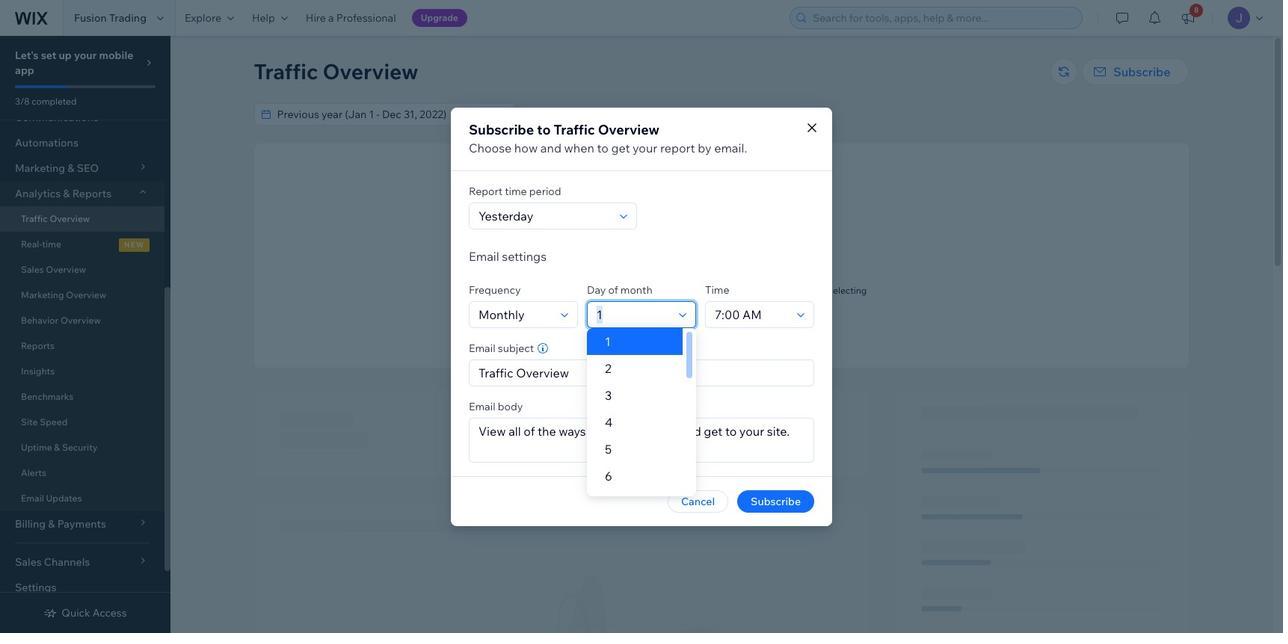 Task type: locate. For each thing, give the bounding box(es) containing it.
6
[[605, 469, 612, 484]]

1 horizontal spatial traffic overview
[[254, 58, 418, 84]]

list box
[[587, 328, 696, 517]]

3
[[605, 388, 612, 403]]

0 horizontal spatial traffic
[[21, 213, 48, 224]]

to
[[572, 108, 582, 121], [537, 121, 551, 138], [597, 140, 609, 155]]

1 vertical spatial traffic
[[554, 121, 595, 138]]

traffic overview
[[254, 58, 418, 84], [21, 213, 90, 224]]

email subject
[[469, 341, 534, 355]]

1 vertical spatial time
[[42, 239, 61, 250]]

email for email updates
[[21, 493, 44, 504]]

and
[[540, 140, 561, 155]]

your inside "not enough traffic looks like your site didn't have any traffic on those dates. try selecting another time period."
[[618, 285, 637, 296]]

when
[[564, 140, 594, 155]]

day of month
[[587, 283, 652, 296]]

let's set up your mobile app
[[15, 49, 133, 77]]

time up hire a marketing expert link
[[713, 296, 732, 307]]

report
[[469, 184, 502, 198]]

email down alerts
[[21, 493, 44, 504]]

0 horizontal spatial time
[[42, 239, 61, 250]]

email body
[[469, 400, 523, 413]]

traffic
[[736, 267, 767, 280], [721, 285, 746, 296]]

reports up 'traffic overview' link
[[72, 187, 112, 200]]

0 vertical spatial time
[[505, 184, 527, 198]]

0 horizontal spatial 1
[[605, 334, 611, 349]]

body
[[498, 400, 523, 413]]

0 vertical spatial reports
[[72, 187, 112, 200]]

2 vertical spatial subscribe
[[751, 495, 801, 508]]

hire right help button
[[306, 11, 326, 25]]

Email body text field
[[470, 418, 814, 462]]

1 vertical spatial hire
[[672, 322, 690, 333]]

email
[[469, 249, 499, 264], [469, 341, 495, 355], [469, 400, 495, 413], [21, 493, 44, 504]]

1 horizontal spatial &
[[63, 187, 70, 200]]

1 left "-"
[[687, 108, 692, 121]]

& inside popup button
[[63, 187, 70, 200]]

a for marketing
[[692, 322, 697, 333]]

email for email body
[[469, 400, 495, 413]]

hire down another
[[672, 322, 690, 333]]

1 horizontal spatial subscribe button
[[1082, 58, 1188, 85]]

email up frequency
[[469, 249, 499, 264]]

compared
[[520, 108, 570, 121]]

1 vertical spatial reports
[[21, 340, 55, 351]]

1 vertical spatial subscribe
[[469, 121, 534, 138]]

a inside hire a professional link
[[328, 11, 334, 25]]

time up sales overview
[[42, 239, 61, 250]]

1 vertical spatial 1
[[605, 334, 611, 349]]

2 vertical spatial your
[[618, 285, 637, 296]]

a for professional
[[328, 11, 334, 25]]

overview for behavior overview link
[[61, 315, 101, 326]]

1 vertical spatial a
[[692, 322, 697, 333]]

overview for marketing overview link at the left
[[66, 289, 106, 301]]

1 vertical spatial your
[[633, 140, 658, 155]]

Report time period field
[[474, 203, 615, 228]]

time inside sidebar element
[[42, 239, 61, 250]]

your right up
[[74, 49, 97, 62]]

0 vertical spatial traffic overview
[[254, 58, 418, 84]]

time inside "not enough traffic looks like your site didn't have any traffic on those dates. try selecting another time period."
[[713, 296, 732, 307]]

speed
[[40, 416, 67, 428]]

time for real-
[[42, 239, 61, 250]]

email left body
[[469, 400, 495, 413]]

1 horizontal spatial to
[[572, 108, 582, 121]]

0 vertical spatial 1
[[687, 108, 692, 121]]

2 vertical spatial traffic
[[21, 213, 48, 224]]

1 vertical spatial traffic overview
[[21, 213, 90, 224]]

fusion trading
[[74, 11, 147, 25]]

0 vertical spatial period
[[629, 108, 661, 121]]

1 horizontal spatial subscribe
[[751, 495, 801, 508]]

marketing overview
[[21, 289, 106, 301]]

settings
[[15, 581, 56, 594]]

1 vertical spatial subscribe button
[[737, 490, 814, 513]]

by
[[698, 140, 712, 155]]

1 vertical spatial traffic
[[721, 285, 746, 296]]

overview for sales overview link
[[46, 264, 86, 275]]

compared to previous period (jan 1 - dec 31, 2021)
[[520, 108, 764, 121]]

Email subject field
[[474, 360, 809, 385]]

overview up get
[[598, 121, 659, 138]]

email for email settings
[[469, 249, 499, 264]]

uptime
[[21, 442, 52, 453]]

traffic overview link
[[0, 206, 164, 232]]

page skeleton image
[[254, 390, 1188, 633]]

0 vertical spatial a
[[328, 11, 334, 25]]

to for previous
[[572, 108, 582, 121]]

1 horizontal spatial hire
[[672, 322, 690, 333]]

upgrade
[[421, 12, 458, 23]]

overview down marketing overview link at the left
[[61, 315, 101, 326]]

overview up marketing overview
[[46, 264, 86, 275]]

0 horizontal spatial traffic overview
[[21, 213, 90, 224]]

1 vertical spatial &
[[54, 442, 60, 453]]

to left get
[[597, 140, 609, 155]]

sales overview link
[[0, 257, 164, 283]]

2
[[605, 361, 611, 376]]

period left "(jan"
[[629, 108, 661, 121]]

site speed link
[[0, 410, 164, 435]]

not enough traffic looks like your site didn't have any traffic on those dates. try selecting another time period.
[[575, 267, 867, 307]]

analytics & reports
[[15, 187, 112, 200]]

traffic
[[254, 58, 318, 84], [554, 121, 595, 138], [21, 213, 48, 224]]

1 horizontal spatial time
[[505, 184, 527, 198]]

0 vertical spatial &
[[63, 187, 70, 200]]

another
[[679, 296, 711, 307]]

a left professional
[[328, 11, 334, 25]]

Time field
[[710, 302, 793, 327]]

dates.
[[786, 285, 812, 296]]

1 vertical spatial period
[[529, 184, 561, 198]]

2 horizontal spatial to
[[597, 140, 609, 155]]

have
[[682, 285, 702, 296]]

overview down analytics & reports
[[50, 213, 90, 224]]

1 horizontal spatial period
[[629, 108, 661, 121]]

a inside hire a marketing expert link
[[692, 322, 697, 333]]

email left subject
[[469, 341, 495, 355]]

period up 'report time period' field
[[529, 184, 561, 198]]

traffic up when
[[554, 121, 595, 138]]

subscribe to traffic overview choose how and when to get your report by email.
[[469, 121, 747, 155]]

reports
[[72, 187, 112, 200], [21, 340, 55, 351]]

new
[[124, 240, 144, 250]]

email inside sidebar element
[[21, 493, 44, 504]]

traffic up on
[[736, 267, 767, 280]]

1 horizontal spatial a
[[692, 322, 697, 333]]

2 horizontal spatial traffic
[[554, 121, 595, 138]]

1 horizontal spatial reports
[[72, 187, 112, 200]]

0 horizontal spatial &
[[54, 442, 60, 453]]

0 horizontal spatial subscribe
[[469, 121, 534, 138]]

hire a marketing expert
[[672, 322, 770, 333]]

0 vertical spatial traffic
[[254, 58, 318, 84]]

0 horizontal spatial hire
[[306, 11, 326, 25]]

try
[[814, 285, 827, 296]]

traffic left on
[[721, 285, 746, 296]]

0 horizontal spatial to
[[537, 121, 551, 138]]

hire a professional
[[306, 11, 396, 25]]

overview
[[323, 58, 418, 84], [598, 121, 659, 138], [50, 213, 90, 224], [46, 264, 86, 275], [66, 289, 106, 301], [61, 315, 101, 326]]

traffic down help button
[[254, 58, 318, 84]]

1 up 2
[[605, 334, 611, 349]]

frequency
[[469, 283, 521, 296]]

reports up insights
[[21, 340, 55, 351]]

hire for hire a marketing expert
[[672, 322, 690, 333]]

traffic overview down analytics & reports
[[21, 213, 90, 224]]

0 horizontal spatial a
[[328, 11, 334, 25]]

your inside subscribe to traffic overview choose how and when to get your report by email.
[[633, 140, 658, 155]]

behavior overview
[[21, 315, 101, 326]]

hire
[[306, 11, 326, 25], [672, 322, 690, 333]]

overview down sales overview link
[[66, 289, 106, 301]]

your right get
[[633, 140, 658, 155]]

your
[[74, 49, 97, 62], [633, 140, 658, 155], [618, 285, 637, 296]]

site
[[639, 285, 654, 296]]

2 horizontal spatial subscribe
[[1113, 64, 1171, 79]]

dec
[[700, 108, 720, 121]]

0 vertical spatial subscribe button
[[1082, 58, 1188, 85]]

time right the report
[[505, 184, 527, 198]]

your right the of
[[618, 285, 637, 296]]

1
[[687, 108, 692, 121], [605, 334, 611, 349]]

traffic inside subscribe to traffic overview choose how and when to get your report by email.
[[554, 121, 595, 138]]

up
[[59, 49, 72, 62]]

professional
[[336, 11, 396, 25]]

Search for tools, apps, help & more... field
[[808, 7, 1077, 28]]

a left 'marketing'
[[692, 322, 697, 333]]

& right uptime
[[54, 442, 60, 453]]

previous
[[585, 108, 626, 121]]

uptime & security
[[21, 442, 98, 453]]

time for report
[[505, 184, 527, 198]]

site
[[21, 416, 38, 428]]

didn't
[[656, 285, 680, 296]]

0 vertical spatial hire
[[306, 11, 326, 25]]

time
[[505, 184, 527, 198], [42, 239, 61, 250], [713, 296, 732, 307]]

quick access button
[[44, 606, 127, 620]]

any
[[704, 285, 719, 296]]

month
[[620, 283, 652, 296]]

behavior
[[21, 315, 59, 326]]

how
[[514, 140, 538, 155]]

Frequency field
[[474, 302, 556, 327]]

a
[[328, 11, 334, 25], [692, 322, 697, 333]]

period.
[[734, 296, 764, 307]]

traffic down analytics
[[21, 213, 48, 224]]

subscribe
[[1113, 64, 1171, 79], [469, 121, 534, 138], [751, 495, 801, 508]]

mobile
[[99, 49, 133, 62]]

fusion
[[74, 11, 107, 25]]

2 vertical spatial time
[[713, 296, 732, 307]]

quick access
[[62, 606, 127, 620]]

cancel button
[[668, 490, 728, 513]]

traffic overview down hire a professional link
[[254, 58, 418, 84]]

period
[[629, 108, 661, 121], [529, 184, 561, 198]]

& right analytics
[[63, 187, 70, 200]]

of
[[608, 283, 618, 296]]

reports inside popup button
[[72, 187, 112, 200]]

2 horizontal spatial time
[[713, 296, 732, 307]]

list box containing 1
[[587, 328, 696, 517]]

None field
[[273, 104, 492, 125]]

0 vertical spatial your
[[74, 49, 97, 62]]

to left the previous
[[572, 108, 582, 121]]

to up and
[[537, 121, 551, 138]]



Task type: describe. For each thing, give the bounding box(es) containing it.
8 button
[[1172, 0, 1205, 36]]

sidebar element
[[0, 0, 170, 633]]

0 horizontal spatial subscribe button
[[737, 490, 814, 513]]

set
[[41, 49, 56, 62]]

hire a professional link
[[297, 0, 405, 36]]

0 horizontal spatial period
[[529, 184, 561, 198]]

overview inside subscribe to traffic overview choose how and when to get your report by email.
[[598, 121, 659, 138]]

behavior overview link
[[0, 308, 164, 333]]

marketing overview link
[[0, 283, 164, 308]]

overview down professional
[[323, 58, 418, 84]]

get
[[611, 140, 630, 155]]

to for traffic
[[537, 121, 551, 138]]

7
[[605, 496, 612, 511]]

hire a marketing expert link
[[672, 321, 770, 334]]

marketing
[[21, 289, 64, 301]]

traffic inside sidebar element
[[21, 213, 48, 224]]

not
[[675, 267, 694, 280]]

-
[[695, 108, 698, 121]]

let's
[[15, 49, 39, 62]]

traffic overview inside sidebar element
[[21, 213, 90, 224]]

automations
[[15, 136, 78, 150]]

1 horizontal spatial traffic
[[254, 58, 318, 84]]

insights link
[[0, 359, 164, 384]]

upgrade button
[[412, 9, 467, 27]]

time
[[705, 283, 729, 296]]

marketing
[[699, 322, 741, 333]]

subject
[[498, 341, 534, 355]]

looks
[[575, 285, 600, 296]]

benchmarks
[[21, 391, 74, 402]]

3/8 completed
[[15, 96, 77, 107]]

hire for hire a professional
[[306, 11, 326, 25]]

updates
[[46, 493, 82, 504]]

(jan
[[663, 108, 685, 121]]

1 2 3 4
[[605, 334, 613, 430]]

site speed
[[21, 416, 67, 428]]

& for uptime
[[54, 442, 60, 453]]

completed
[[32, 96, 77, 107]]

email updates link
[[0, 486, 164, 511]]

trading
[[109, 11, 147, 25]]

0 vertical spatial subscribe
[[1113, 64, 1171, 79]]

help
[[252, 11, 275, 25]]

5 6 7
[[605, 442, 612, 511]]

sales overview
[[21, 264, 86, 275]]

1 horizontal spatial 1
[[687, 108, 692, 121]]

email updates
[[21, 493, 82, 504]]

Day of month field
[[592, 302, 674, 327]]

8
[[1194, 5, 1199, 15]]

real-time
[[21, 239, 61, 250]]

those
[[760, 285, 784, 296]]

email for email subject
[[469, 341, 495, 355]]

2021)
[[738, 108, 764, 121]]

help button
[[243, 0, 297, 36]]

security
[[62, 442, 98, 453]]

uptime & security link
[[0, 435, 164, 461]]

report
[[660, 140, 695, 155]]

access
[[93, 606, 127, 620]]

0 vertical spatial traffic
[[736, 267, 767, 280]]

& for analytics
[[63, 187, 70, 200]]

1 option
[[587, 328, 683, 355]]

0 horizontal spatial reports
[[21, 340, 55, 351]]

on
[[748, 285, 758, 296]]

app
[[15, 64, 34, 77]]

settings link
[[0, 575, 164, 600]]

your inside let's set up your mobile app
[[74, 49, 97, 62]]

alerts link
[[0, 461, 164, 486]]

1 inside 1 2 3 4
[[605, 334, 611, 349]]

sales
[[21, 264, 44, 275]]

analytics & reports button
[[0, 181, 164, 206]]

benchmarks link
[[0, 384, 164, 410]]

day
[[587, 283, 606, 296]]

reports link
[[0, 333, 164, 359]]

3/8
[[15, 96, 30, 107]]

subscribe inside subscribe to traffic overview choose how and when to get your report by email.
[[469, 121, 534, 138]]

31,
[[722, 108, 735, 121]]

report time period
[[469, 184, 561, 198]]

automations link
[[0, 130, 164, 156]]

choose
[[469, 140, 512, 155]]

overview for 'traffic overview' link
[[50, 213, 90, 224]]

cancel
[[681, 495, 715, 508]]

expert
[[743, 322, 770, 333]]

insights
[[21, 366, 55, 377]]

quick
[[62, 606, 90, 620]]

settings
[[502, 249, 547, 264]]

selecting
[[829, 285, 867, 296]]

explore
[[185, 11, 221, 25]]

5
[[605, 442, 612, 457]]

real-
[[21, 239, 42, 250]]



Task type: vqa. For each thing, say whether or not it's contained in the screenshot.
Email settings's Email
yes



